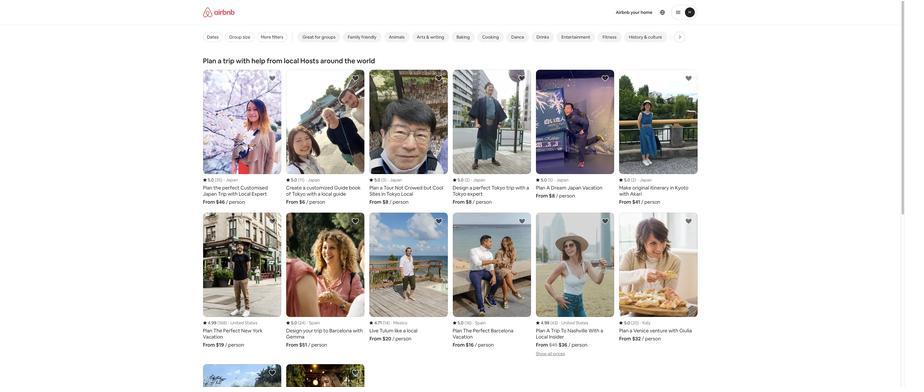Task type: describe. For each thing, give the bounding box(es) containing it.
person for rating 5.0 out of 5; 2 reviews image in make original itinerary in kyoto with akari group
[[645, 199, 661, 206]]

from $8 / person for 5.0 ( 5 )
[[536, 193, 576, 199]]

japan for rating 5.0 out of 5; 3 reviews image
[[390, 178, 402, 183]]

for
[[315, 34, 321, 40]]

from $45 $36 / person show all prices
[[536, 342, 588, 357]]

( for "create a customized guide book of tokyo with a local guide" group
[[298, 178, 300, 183]]

save this experience image for from $6 / person
[[352, 75, 360, 82]]

& for arts
[[427, 34, 430, 40]]

more filters
[[261, 34, 284, 40]]

united for from
[[562, 321, 575, 326]]

more
[[261, 34, 271, 40]]

animals
[[389, 34, 405, 40]]

group
[[229, 34, 242, 40]]

· for rating 5.0 out of 5; 35 reviews image
[[224, 178, 225, 183]]

$51
[[299, 342, 307, 349]]

from
[[267, 57, 283, 65]]

· united states for from
[[560, 321, 589, 326]]

italy
[[643, 321, 651, 326]]

from $19 / person
[[203, 342, 244, 349]]

5.0 for design a perfect tokyo trip with a tokyo expert group
[[458, 178, 464, 183]]

( for plan the perfect new york vacation group
[[218, 321, 219, 326]]

· mexico
[[391, 321, 408, 326]]

plan a tour not crowed but cool sites in tokyo local group
[[370, 70, 448, 206]]

( for the plan a venice venture with giulia group
[[632, 321, 633, 326]]

arts
[[417, 34, 426, 40]]

from $46 / person
[[203, 199, 245, 206]]

/ for rating 5.0 out of 5; 20 reviews image
[[642, 336, 645, 343]]

5.0 ( 2 ) for $41
[[625, 178, 637, 183]]

person for rating 4.99 out of 5; 168 reviews image
[[228, 342, 244, 349]]

· for rating 5.0 out of 5; 2 reviews image for $8
[[471, 178, 472, 183]]

20
[[633, 321, 638, 326]]

cooking element
[[483, 34, 499, 40]]

( for design your trip to barcelona with gemma group on the bottom left of the page
[[298, 321, 300, 326]]

· japan for make original itinerary in kyoto with akari group
[[638, 178, 652, 183]]

5.0 for the plan the perfect customised japan trip with local expert group
[[208, 178, 214, 183]]

a
[[218, 57, 222, 65]]

group size button
[[225, 32, 255, 42]]

dance element
[[512, 34, 525, 40]]

design a perfect tokyo trip with a tokyo expert group
[[453, 70, 531, 206]]

5.0 ( 20 )
[[625, 321, 639, 326]]

( for 'plan the perfect barcelona vacation' group
[[465, 321, 466, 326]]

· for rating 5.0 out of 5; 20 reviews image
[[640, 321, 642, 326]]

dates
[[207, 34, 219, 40]]

from $16 / person
[[453, 342, 494, 349]]

& for history
[[645, 34, 648, 40]]

from for design a perfect tokyo trip with a tokyo expert group
[[453, 199, 465, 206]]

group size
[[229, 34, 250, 40]]

fitness
[[603, 34, 617, 40]]

rating 4.98 out of 5; 43 reviews image
[[536, 321, 558, 326]]

5.0 ( 11 )
[[291, 178, 305, 183]]

save this experience image for from $16 / person
[[519, 218, 526, 225]]

) for rating 5.0 out of 5; 2 reviews image for $8
[[469, 178, 470, 183]]

/ for rating 5.0 out of 5; 11 reviews image
[[306, 199, 309, 206]]

baking button
[[452, 32, 475, 42]]

· for rating 5.0 out of 5; 5 reviews image
[[555, 178, 556, 183]]

culture
[[649, 34, 663, 40]]

rating 5.0 out of 5; 3 reviews image
[[370, 178, 387, 183]]

drinks
[[537, 34, 550, 40]]

person for rating 4.71 out of 5; 14 reviews image
[[396, 336, 412, 343]]

24
[[300, 321, 304, 326]]

plan the perfect barcelona vacation group
[[453, 213, 531, 349]]

japan for rating 5.0 out of 5; 11 reviews image
[[308, 178, 320, 183]]

/ for rating 5.0 out of 5; 5 reviews image
[[556, 193, 559, 199]]

from $32 / person
[[620, 336, 662, 343]]

show all prices button
[[536, 352, 566, 357]]

dance
[[512, 34, 525, 40]]

/ for rating 5.0 out of 5; 2 reviews image in make original itinerary in kyoto with akari group
[[642, 199, 644, 206]]

$36
[[559, 342, 568, 349]]

save this experience image for 5.0 ( 20 )
[[685, 218, 693, 225]]

from $8 / person for 5.0 ( 3 )
[[370, 199, 409, 206]]

magic button
[[670, 32, 692, 42]]

your
[[631, 10, 640, 15]]

from for design your trip to barcelona with gemma group on the bottom left of the page
[[286, 342, 298, 349]]

with
[[236, 57, 250, 65]]

rating 5.0 out of 5; 5 reviews image
[[536, 178, 553, 183]]

trip
[[223, 57, 235, 65]]

make original itinerary in kyoto with akari group
[[620, 70, 698, 206]]

plan
[[203, 57, 216, 65]]

drinks element
[[537, 34, 550, 40]]

friendly
[[362, 34, 377, 40]]

animals element
[[389, 34, 405, 40]]

around
[[321, 57, 343, 65]]

5.0 for design your trip to barcelona with gemma group on the bottom left of the page
[[291, 321, 297, 326]]

5.0 for 'plan the perfect barcelona vacation' group
[[458, 321, 464, 326]]

/ for rating 5.0 out of 5; 16 reviews image
[[475, 342, 477, 349]]

airbnb
[[616, 10, 630, 15]]

airbnb your home
[[616, 10, 653, 15]]

( for design a perfect tokyo trip with a tokyo expert group
[[465, 178, 466, 183]]

$45
[[550, 342, 558, 349]]

16
[[466, 321, 471, 326]]

plan a trip to nashville with a local insider group
[[536, 213, 615, 357]]

14
[[384, 321, 389, 326]]

dance button
[[507, 32, 530, 42]]

/ inside from $45 $36 / person show all prices
[[569, 342, 571, 349]]

from $41 / person
[[620, 199, 661, 206]]

) for rating 5.0 out of 5; 5 reviews image
[[552, 178, 553, 183]]

35
[[216, 178, 221, 183]]

) for rating 5.0 out of 5; 3 reviews image
[[385, 178, 387, 183]]

from for the plan a venice venture with giulia group
[[620, 336, 632, 343]]

fitness button
[[598, 32, 622, 42]]

world
[[357, 57, 375, 65]]

writing
[[431, 34, 445, 40]]

hosts
[[301, 57, 319, 65]]

5.0 for plan a dream japan vacation group on the right
[[541, 178, 547, 183]]

5.0 for plan a tour not crowed but cool sites in tokyo local group
[[375, 178, 381, 183]]

· for rating 4.71 out of 5; 14 reviews image
[[391, 321, 392, 326]]

) for rating 5.0 out of 5; 16 reviews image
[[471, 321, 472, 326]]

from $51 / person
[[286, 342, 327, 349]]

great for groups element
[[303, 34, 336, 40]]

) for rating 5.0 out of 5; 20 reviews image
[[638, 321, 639, 326]]

· spain for from $51
[[307, 321, 320, 326]]

) for rating 4.71 out of 5; 14 reviews image
[[389, 321, 390, 326]]

/ for rating 5.0 out of 5; 24 reviews "image"
[[308, 342, 311, 349]]

mexico
[[394, 321, 408, 326]]

168
[[219, 321, 226, 326]]

plan the perfect customised japan trip with local expert group
[[203, 70, 281, 206]]

5.0 for the plan a venice venture with giulia group
[[625, 321, 631, 326]]

entertainment button
[[557, 32, 596, 42]]

$6
[[299, 199, 305, 206]]

great for groups
[[303, 34, 336, 40]]

baking element
[[457, 34, 470, 40]]

11
[[300, 178, 303, 183]]

entertainment
[[562, 34, 591, 40]]

5.0 ( 16 )
[[458, 321, 472, 326]]

· for rating 4.98 out of 5; 43 reviews image
[[560, 321, 561, 326]]

save this experience image for 4.99 ( 168 )
[[269, 218, 276, 225]]

history & culture
[[629, 34, 663, 40]]

cooking button
[[478, 32, 504, 42]]

save this experience image for from $20 / person
[[435, 218, 443, 225]]

from $8 / person for 5.0 ( 2 )
[[453, 199, 492, 206]]

family friendly element
[[348, 34, 377, 40]]

from for "create a customized guide book of tokyo with a local guide" group
[[286, 199, 298, 206]]

arts & writing
[[417, 34, 445, 40]]

rating 5.0 out of 5; 2 reviews image for $41
[[620, 178, 637, 183]]

from for plan a tour not crowed but cool sites in tokyo local group
[[370, 199, 382, 206]]

5
[[550, 178, 552, 183]]

) for rating 5.0 out of 5; 24 reviews "image"
[[304, 321, 306, 326]]

save this experience image for from $8 / person
[[519, 75, 526, 82]]



Task type: vqa. For each thing, say whether or not it's contained in the screenshot.


Task type: locate. For each thing, give the bounding box(es) containing it.
from for plan the perfect new york vacation group
[[203, 342, 215, 349]]

4 · japan from the left
[[555, 178, 569, 183]]

) inside design your trip to barcelona with gemma group
[[304, 321, 306, 326]]

rating 4.99 out of 5; 168 reviews image
[[203, 321, 227, 326]]

plan a trip with help from local hosts around the world
[[203, 57, 375, 65]]

history
[[629, 34, 644, 40]]

save this experience image inside the plan the perfect customised japan trip with local expert group
[[269, 75, 276, 82]]

5.0 ( 2 ) inside design a perfect tokyo trip with a tokyo expert group
[[458, 178, 470, 183]]

save this experience image for from $46 / person
[[269, 75, 276, 82]]

2 & from the left
[[645, 34, 648, 40]]

5.0 inside design your trip to barcelona with gemma group
[[291, 321, 297, 326]]

( for make original itinerary in kyoto with akari group
[[632, 178, 633, 183]]

1 horizontal spatial spain
[[475, 321, 486, 326]]

from inside from $45 $36 / person show all prices
[[536, 342, 548, 349]]

save this experience image inside plan a dream japan vacation group
[[602, 75, 610, 82]]

great for groups button
[[298, 32, 341, 42]]

from $8 / person
[[536, 193, 576, 199], [453, 199, 492, 206], [370, 199, 409, 206]]

/ inside plan a tour not crowed but cool sites in tokyo local group
[[390, 199, 392, 206]]

rating 5.0 out of 5; 2 reviews image for $8
[[453, 178, 470, 183]]

japan for rating 5.0 out of 5; 35 reviews image
[[226, 178, 238, 183]]

1 5.0 ( 2 ) from the left
[[458, 178, 470, 183]]

5.0 for "create a customized guide book of tokyo with a local guide" group
[[291, 178, 297, 183]]

rating 5.0 out of 5; 2 reviews image inside make original itinerary in kyoto with akari group
[[620, 178, 637, 183]]

5.0 inside plan a tour not crowed but cool sites in tokyo local group
[[375, 178, 381, 183]]

1 horizontal spatial · united states
[[560, 321, 589, 326]]

save this experience image
[[269, 75, 276, 82], [352, 75, 360, 82], [519, 75, 526, 82], [352, 218, 360, 225], [435, 218, 443, 225], [519, 218, 526, 225]]

spain
[[309, 321, 320, 326], [475, 321, 486, 326]]

great
[[303, 34, 314, 40]]

person for rating 5.0 out of 5; 5 reviews image
[[560, 193, 576, 199]]

profile element
[[504, 0, 698, 25]]

$16
[[466, 342, 474, 349]]

3 · japan from the left
[[471, 178, 486, 183]]

from for the plan the perfect customised japan trip with local expert group
[[203, 199, 215, 206]]

united inside plan a trip to nashville with a local insider group
[[562, 321, 575, 326]]

rating 5.0 out of 5; 20 reviews image
[[620, 321, 639, 326]]

· inside "live tulum like a local" group
[[391, 321, 392, 326]]

· japan inside make original itinerary in kyoto with akari group
[[638, 178, 652, 183]]

person inside plan the perfect new york vacation group
[[228, 342, 244, 349]]

create a customized guide book of tokyo with a local guide group
[[286, 70, 365, 206]]

· united states right 43
[[560, 321, 589, 326]]

person for rating 5.0 out of 5; 24 reviews "image"
[[312, 342, 327, 349]]

· japan inside the plan the perfect customised japan trip with local expert group
[[224, 178, 238, 183]]

from inside plan a dream japan vacation group
[[536, 193, 548, 199]]

1 horizontal spatial $8
[[466, 199, 472, 206]]

43
[[552, 321, 557, 326]]

) inside plan a tour not crowed but cool sites in tokyo local group
[[385, 178, 387, 183]]

· for rating 5.0 out of 5; 3 reviews image
[[388, 178, 389, 183]]

rating 5.0 out of 5; 2 reviews image
[[453, 178, 470, 183], [620, 178, 637, 183]]

· japan inside design a perfect tokyo trip with a tokyo expert group
[[471, 178, 486, 183]]

$8
[[549, 193, 555, 199], [466, 199, 472, 206], [383, 199, 389, 206]]

& left culture
[[645, 34, 648, 40]]

save this experience image
[[435, 75, 443, 82], [602, 75, 610, 82], [685, 75, 693, 82], [269, 218, 276, 225], [602, 218, 610, 225], [685, 218, 693, 225], [269, 370, 276, 377], [352, 370, 360, 377]]

/ for rating 5.0 out of 5; 2 reviews image for $8
[[473, 199, 475, 206]]

· japan for plan a tour not crowed but cool sites in tokyo local group
[[388, 178, 402, 183]]

from inside design your trip to barcelona with gemma group
[[286, 342, 298, 349]]

3 japan from the left
[[474, 178, 486, 183]]

the
[[345, 57, 356, 65]]

$8 for 3
[[383, 199, 389, 206]]

japan for rating 5.0 out of 5; 2 reviews image for $8
[[474, 178, 486, 183]]

from inside "live tulum like a local" group
[[370, 336, 382, 343]]

person for rating 5.0 out of 5; 35 reviews image
[[229, 199, 245, 206]]

save this experience image inside make original itinerary in kyoto with akari group
[[685, 75, 693, 82]]

2 spain from the left
[[475, 321, 486, 326]]

states inside plan a trip to nashville with a local insider group
[[576, 321, 589, 326]]

1 · united states from the left
[[228, 321, 258, 326]]

· inside 'plan the perfect barcelona vacation' group
[[473, 321, 474, 326]]

spain inside design your trip to barcelona with gemma group
[[309, 321, 320, 326]]

) inside the plan a venice venture with giulia group
[[638, 321, 639, 326]]

4.98 ( 43 )
[[541, 321, 558, 326]]

japan inside make original itinerary in kyoto with akari group
[[640, 178, 652, 183]]

family friendly button
[[343, 32, 382, 42]]

japan inside group
[[557, 178, 569, 183]]

· inside "create a customized guide book of tokyo with a local guide" group
[[306, 178, 307, 183]]

/ inside design a perfect tokyo trip with a tokyo expert group
[[473, 199, 475, 206]]

1 horizontal spatial rating 5.0 out of 5; 2 reviews image
[[620, 178, 637, 183]]

5.0 ( 35 )
[[208, 178, 223, 183]]

rating 4.71 out of 5; 14 reviews image
[[370, 321, 390, 326]]

cooking
[[483, 34, 499, 40]]

$20
[[383, 336, 392, 343]]

( inside the plan a venice venture with giulia group
[[632, 321, 633, 326]]

from inside plan a tour not crowed but cool sites in tokyo local group
[[370, 199, 382, 206]]

5.0 ( 2 ) inside make original itinerary in kyoto with akari group
[[625, 178, 637, 183]]

4 japan from the left
[[557, 178, 569, 183]]

· for rating 5.0 out of 5; 11 reviews image
[[306, 178, 307, 183]]

save this experience image inside plan a trip to nashville with a local insider group
[[602, 218, 610, 225]]

from for make original itinerary in kyoto with akari group
[[620, 199, 632, 206]]

help
[[252, 57, 266, 65]]

airbnb your home link
[[613, 6, 657, 19]]

0 horizontal spatial states
[[245, 321, 258, 326]]

) for rating 4.98 out of 5; 43 reviews image
[[557, 321, 558, 326]]

1 rating 5.0 out of 5; 2 reviews image from the left
[[453, 178, 470, 183]]

1 · japan from the left
[[224, 178, 238, 183]]

5.0 inside make original itinerary in kyoto with akari group
[[625, 178, 631, 183]]

· inside the plan a venice venture with giulia group
[[640, 321, 642, 326]]

) inside "live tulum like a local" group
[[389, 321, 390, 326]]

from inside the plan the perfect customised japan trip with local expert group
[[203, 199, 215, 206]]

( for plan a tour not crowed but cool sites in tokyo local group
[[382, 178, 383, 183]]

save this experience image for 5.0 ( 2 )
[[685, 75, 693, 82]]

1 2 from the left
[[466, 178, 469, 183]]

( for plan a dream japan vacation group on the right
[[548, 178, 550, 183]]

5.0 inside 'plan the perfect barcelona vacation' group
[[458, 321, 464, 326]]

· for rating 5.0 out of 5; 16 reviews image
[[473, 321, 474, 326]]

· japan inside "create a customized guide book of tokyo with a local guide" group
[[306, 178, 320, 183]]

· japan for design a perfect tokyo trip with a tokyo expert group
[[471, 178, 486, 183]]

1 horizontal spatial &
[[645, 34, 648, 40]]

history & culture element
[[629, 34, 663, 40]]

( inside design a perfect tokyo trip with a tokyo expert group
[[465, 178, 466, 183]]

spain for from $51
[[309, 321, 320, 326]]

2 states from the left
[[576, 321, 589, 326]]

/ for rating 5.0 out of 5; 35 reviews image
[[226, 199, 228, 206]]

2 rating 5.0 out of 5; 2 reviews image from the left
[[620, 178, 637, 183]]

from for 'plan the perfect barcelona vacation' group
[[453, 342, 465, 349]]

plan a venice venture with giulia group
[[620, 213, 698, 343]]

japan inside group
[[226, 178, 238, 183]]

1 horizontal spatial · spain
[[473, 321, 486, 326]]

from for plan a dream japan vacation group on the right
[[536, 193, 548, 199]]

5.0 for make original itinerary in kyoto with akari group
[[625, 178, 631, 183]]

5.0 ( 3 )
[[375, 178, 387, 183]]

) inside design a perfect tokyo trip with a tokyo expert group
[[469, 178, 470, 183]]

arts & writing button
[[412, 32, 449, 42]]

/ inside plan a dream japan vacation group
[[556, 193, 559, 199]]

2 · united states from the left
[[560, 321, 589, 326]]

rating 5.0 out of 5; 11 reviews image
[[286, 178, 305, 183]]

1 states from the left
[[245, 321, 258, 326]]

$8 inside plan a dream japan vacation group
[[549, 193, 555, 199]]

· spain right 16
[[473, 321, 486, 326]]

2 united from the left
[[562, 321, 575, 326]]

person inside the plan the perfect customised japan trip with local expert group
[[229, 199, 245, 206]]

2 · japan from the left
[[306, 178, 320, 183]]

1 & from the left
[[427, 34, 430, 40]]

· united states inside plan the perfect new york vacation group
[[228, 321, 258, 326]]

2
[[466, 178, 469, 183], [633, 178, 635, 183]]

from inside "create a customized guide book of tokyo with a local guide" group
[[286, 199, 298, 206]]

( inside plan the perfect new york vacation group
[[218, 321, 219, 326]]

size
[[243, 34, 250, 40]]

/
[[556, 193, 559, 199], [226, 199, 228, 206], [306, 199, 309, 206], [473, 199, 475, 206], [390, 199, 392, 206], [642, 199, 644, 206], [393, 336, 395, 343], [642, 336, 645, 343], [225, 342, 227, 349], [308, 342, 311, 349], [475, 342, 477, 349], [569, 342, 571, 349]]

· spain
[[307, 321, 320, 326], [473, 321, 486, 326]]

rating 5.0 out of 5; 35 reviews image
[[203, 178, 223, 183]]

4.99 ( 168 )
[[208, 321, 227, 326]]

home
[[641, 10, 653, 15]]

&
[[427, 34, 430, 40], [645, 34, 648, 40]]

· inside design your trip to barcelona with gemma group
[[307, 321, 308, 326]]

6 japan from the left
[[640, 178, 652, 183]]

person inside plan a tour not crowed but cool sites in tokyo local group
[[393, 199, 409, 206]]

· united states right 168
[[228, 321, 258, 326]]

from inside make original itinerary in kyoto with akari group
[[620, 199, 632, 206]]

magic element
[[675, 34, 687, 40]]

( for the plan the perfect customised japan trip with local expert group
[[215, 178, 216, 183]]

· spain inside 'plan the perfect barcelona vacation' group
[[473, 321, 486, 326]]

( for plan a trip to nashville with a local insider group
[[551, 321, 552, 326]]

· inside plan a tour not crowed but cool sites in tokyo local group
[[388, 178, 389, 183]]

1 horizontal spatial united
[[562, 321, 575, 326]]

5 japan from the left
[[390, 178, 402, 183]]

from $6 / person
[[286, 199, 326, 206]]

1 united from the left
[[231, 321, 244, 326]]

/ inside the plan the perfect customised japan trip with local expert group
[[226, 199, 228, 206]]

· for rating 5.0 out of 5; 24 reviews "image"
[[307, 321, 308, 326]]

0 horizontal spatial &
[[427, 34, 430, 40]]

person
[[560, 193, 576, 199], [229, 199, 245, 206], [310, 199, 326, 206], [476, 199, 492, 206], [393, 199, 409, 206], [645, 199, 661, 206], [396, 336, 412, 343], [646, 336, 662, 343], [228, 342, 244, 349], [312, 342, 327, 349], [478, 342, 494, 349], [572, 342, 588, 349]]

live tulum like a local group
[[370, 213, 448, 343]]

5.0 inside the plan the perfect customised japan trip with local expert group
[[208, 178, 214, 183]]

arts & writing element
[[417, 34, 445, 40]]

5.0 ( 2 ) for $8
[[458, 178, 470, 183]]

united right 168
[[231, 321, 244, 326]]

/ inside 'plan the perfect barcelona vacation' group
[[475, 342, 477, 349]]

person for rating 5.0 out of 5; 11 reviews image
[[310, 199, 326, 206]]

united inside plan the perfect new york vacation group
[[231, 321, 244, 326]]

2 2 from the left
[[633, 178, 635, 183]]

(
[[215, 178, 216, 183], [298, 178, 300, 183], [465, 178, 466, 183], [548, 178, 550, 183], [382, 178, 383, 183], [632, 178, 633, 183], [218, 321, 219, 326], [298, 321, 300, 326], [465, 321, 466, 326], [551, 321, 552, 326], [383, 321, 384, 326], [632, 321, 633, 326]]

· inside the plan the perfect customised japan trip with local expert group
[[224, 178, 225, 183]]

japan for rating 5.0 out of 5; 5 reviews image
[[557, 178, 569, 183]]

· inside plan a dream japan vacation group
[[555, 178, 556, 183]]

· japan for the plan the perfect customised japan trip with local expert group
[[224, 178, 238, 183]]

entertainment element
[[562, 34, 591, 40]]

save this experience image for 5.0 ( 5 )
[[602, 75, 610, 82]]

· spain right the 24
[[307, 321, 320, 326]]

spain right the 24
[[309, 321, 320, 326]]

states for from
[[576, 321, 589, 326]]

1 horizontal spatial 5.0 ( 2 )
[[625, 178, 637, 183]]

)
[[221, 178, 223, 183], [303, 178, 305, 183], [469, 178, 470, 183], [552, 178, 553, 183], [385, 178, 387, 183], [635, 178, 637, 183], [226, 321, 227, 326], [304, 321, 306, 326], [471, 321, 472, 326], [557, 321, 558, 326], [389, 321, 390, 326], [638, 321, 639, 326]]

· spain inside design your trip to barcelona with gemma group
[[307, 321, 320, 326]]

/ for rating 5.0 out of 5; 3 reviews image
[[390, 199, 392, 206]]

rating 5.0 out of 5; 16 reviews image
[[453, 321, 472, 326]]

rating 5.0 out of 5; 24 reviews image
[[286, 321, 306, 326]]

/ inside the plan a venice venture with giulia group
[[642, 336, 645, 343]]

united
[[231, 321, 244, 326], [562, 321, 575, 326]]

/ for rating 4.71 out of 5; 14 reviews image
[[393, 336, 395, 343]]

japan inside "create a customized guide book of tokyo with a local guide" group
[[308, 178, 320, 183]]

3
[[383, 178, 385, 183]]

2 japan from the left
[[308, 178, 320, 183]]

( inside 'plan the perfect barcelona vacation' group
[[465, 321, 466, 326]]

· united states for from $19
[[228, 321, 258, 326]]

( inside "live tulum like a local" group
[[383, 321, 384, 326]]

drinks button
[[532, 32, 554, 42]]

person inside make original itinerary in kyoto with akari group
[[645, 199, 661, 206]]

· japan
[[224, 178, 238, 183], [306, 178, 320, 183], [471, 178, 486, 183], [555, 178, 569, 183], [388, 178, 402, 183], [638, 178, 652, 183]]

person for rating 5.0 out of 5; 2 reviews image for $8
[[476, 199, 492, 206]]

person inside from $45 $36 / person show all prices
[[572, 342, 588, 349]]

from for "live tulum like a local" group
[[370, 336, 382, 343]]

person for rating 5.0 out of 5; 3 reviews image
[[393, 199, 409, 206]]

from $20 / person
[[370, 336, 412, 343]]

baking
[[457, 34, 470, 40]]

japan for rating 5.0 out of 5; 2 reviews image in make original itinerary in kyoto with akari group
[[640, 178, 652, 183]]

2 · spain from the left
[[473, 321, 486, 326]]

5.0
[[208, 178, 214, 183], [291, 178, 297, 183], [458, 178, 464, 183], [541, 178, 547, 183], [375, 178, 381, 183], [625, 178, 631, 183], [291, 321, 297, 326], [458, 321, 464, 326], [625, 321, 631, 326]]

· inside design a perfect tokyo trip with a tokyo expert group
[[471, 178, 472, 183]]

/ inside make original itinerary in kyoto with akari group
[[642, 199, 644, 206]]

) inside plan a dream japan vacation group
[[552, 178, 553, 183]]

$8 for 5
[[549, 193, 555, 199]]

5.0 inside "create a customized guide book of tokyo with a local guide" group
[[291, 178, 297, 183]]

united for from $19
[[231, 321, 244, 326]]

4.99
[[208, 321, 217, 326]]

5.0 inside design a perfect tokyo trip with a tokyo expert group
[[458, 178, 464, 183]]

2 inside design a perfect tokyo trip with a tokyo expert group
[[466, 178, 469, 183]]

/ inside "live tulum like a local" group
[[393, 336, 395, 343]]

from inside design a perfect tokyo trip with a tokyo expert group
[[453, 199, 465, 206]]

6 · japan from the left
[[638, 178, 652, 183]]

spain for from $16
[[475, 321, 486, 326]]

2 inside make original itinerary in kyoto with akari group
[[633, 178, 635, 183]]

all
[[548, 352, 552, 357]]

5.0 ( 5 )
[[541, 178, 553, 183]]

states right 43
[[576, 321, 589, 326]]

2 horizontal spatial from $8 / person
[[536, 193, 576, 199]]

0 horizontal spatial · united states
[[228, 321, 258, 326]]

person inside design your trip to barcelona with gemma group
[[312, 342, 327, 349]]

· japan inside plan a dream japan vacation group
[[555, 178, 569, 183]]

person for rating 5.0 out of 5; 16 reviews image
[[478, 342, 494, 349]]

) inside "create a customized guide book of tokyo with a local guide" group
[[303, 178, 305, 183]]

save this experience image for 5.0 ( 3 )
[[435, 75, 443, 82]]

person inside "live tulum like a local" group
[[396, 336, 412, 343]]

save this experience image for from $51 / person
[[352, 218, 360, 225]]

from $8 / person inside plan a dream japan vacation group
[[536, 193, 576, 199]]

2 for $8
[[466, 178, 469, 183]]

$19
[[216, 342, 224, 349]]

filters
[[272, 34, 284, 40]]

prices
[[553, 352, 566, 357]]

spain right 16
[[475, 321, 486, 326]]

1 japan from the left
[[226, 178, 238, 183]]

( inside the plan the perfect customised japan trip with local expert group
[[215, 178, 216, 183]]

( inside plan a trip to nashville with a local insider group
[[551, 321, 552, 326]]

· united states
[[228, 321, 258, 326], [560, 321, 589, 326]]

0 horizontal spatial $8
[[383, 199, 389, 206]]

states inside plan the perfect new york vacation group
[[245, 321, 258, 326]]

1 spain from the left
[[309, 321, 320, 326]]

· japan for "create a customized guide book of tokyo with a local guide" group
[[306, 178, 320, 183]]

2 horizontal spatial $8
[[549, 193, 555, 199]]

japan
[[226, 178, 238, 183], [308, 178, 320, 183], [474, 178, 486, 183], [557, 178, 569, 183], [390, 178, 402, 183], [640, 178, 652, 183]]

5.0 ( 24 )
[[291, 321, 306, 326]]

person inside "create a customized guide book of tokyo with a local guide" group
[[310, 199, 326, 206]]

· japan for plan a dream japan vacation group on the right
[[555, 178, 569, 183]]

4.71 ( 14 )
[[375, 321, 390, 326]]

( for "live tulum like a local" group
[[383, 321, 384, 326]]

& right "arts"
[[427, 34, 430, 40]]

spain inside 'plan the perfect barcelona vacation' group
[[475, 321, 486, 326]]

) for rating 5.0 out of 5; 35 reviews image
[[221, 178, 223, 183]]

1 · spain from the left
[[307, 321, 320, 326]]

save this experience image inside design a perfect tokyo trip with a tokyo expert group
[[519, 75, 526, 82]]

0 horizontal spatial 2
[[466, 178, 469, 183]]

) inside plan a trip to nashville with a local insider group
[[557, 321, 558, 326]]

person inside design a perfect tokyo trip with a tokyo expert group
[[476, 199, 492, 206]]

0 horizontal spatial rating 5.0 out of 5; 2 reviews image
[[453, 178, 470, 183]]

· spain for from $16
[[473, 321, 486, 326]]

5 · japan from the left
[[388, 178, 402, 183]]

0 horizontal spatial spain
[[309, 321, 320, 326]]

plan a dream japan vacation group
[[536, 70, 615, 199]]

more filters button
[[257, 32, 288, 42]]

save this experience image for 4.98 ( 43 )
[[602, 218, 610, 225]]

united right 43
[[562, 321, 575, 326]]

0 horizontal spatial united
[[231, 321, 244, 326]]

from inside the plan a venice venture with giulia group
[[620, 336, 632, 343]]

5.0 inside the plan a venice venture with giulia group
[[625, 321, 631, 326]]

) inside make original itinerary in kyoto with akari group
[[635, 178, 637, 183]]

2 5.0 ( 2 ) from the left
[[625, 178, 637, 183]]

· united states inside plan a trip to nashville with a local insider group
[[560, 321, 589, 326]]

) inside 'plan the perfect barcelona vacation' group
[[471, 321, 472, 326]]

1 horizontal spatial 2
[[633, 178, 635, 183]]

4.98
[[541, 321, 550, 326]]

$46
[[216, 199, 225, 206]]

( inside design your trip to barcelona with gemma group
[[298, 321, 300, 326]]

1 horizontal spatial from $8 / person
[[453, 199, 492, 206]]

· inside make original itinerary in kyoto with akari group
[[638, 178, 639, 183]]

animals button
[[384, 32, 410, 42]]

$41
[[633, 199, 641, 206]]

history & culture button
[[625, 32, 668, 42]]

dates button
[[203, 32, 223, 42]]

plan the perfect new york vacation group
[[203, 213, 281, 349]]

0 horizontal spatial 5.0 ( 2 )
[[458, 178, 470, 183]]

1 horizontal spatial states
[[576, 321, 589, 326]]

5.0 inside plan a dream japan vacation group
[[541, 178, 547, 183]]

2 for $41
[[633, 178, 635, 183]]

· for rating 4.99 out of 5; 168 reviews image
[[228, 321, 229, 326]]

show
[[536, 352, 547, 357]]

design your trip to barcelona with gemma group
[[286, 213, 365, 349]]

( inside plan a dream japan vacation group
[[548, 178, 550, 183]]

5.0 ( 2 )
[[458, 178, 470, 183], [625, 178, 637, 183]]

family friendly
[[348, 34, 377, 40]]

0 horizontal spatial from $8 / person
[[370, 199, 409, 206]]

states right 168
[[245, 321, 258, 326]]

person inside 'plan the perfect barcelona vacation' group
[[478, 342, 494, 349]]

fitness element
[[603, 34, 617, 40]]

from $8 / person inside design a perfect tokyo trip with a tokyo expert group
[[453, 199, 492, 206]]

) for rating 5.0 out of 5; 11 reviews image
[[303, 178, 305, 183]]

japan inside plan a tour not crowed but cool sites in tokyo local group
[[390, 178, 402, 183]]

4.71
[[375, 321, 382, 326]]

local
[[284, 57, 299, 65]]

from $8 / person inside plan a tour not crowed but cool sites in tokyo local group
[[370, 199, 409, 206]]

0 horizontal spatial · spain
[[307, 321, 320, 326]]



